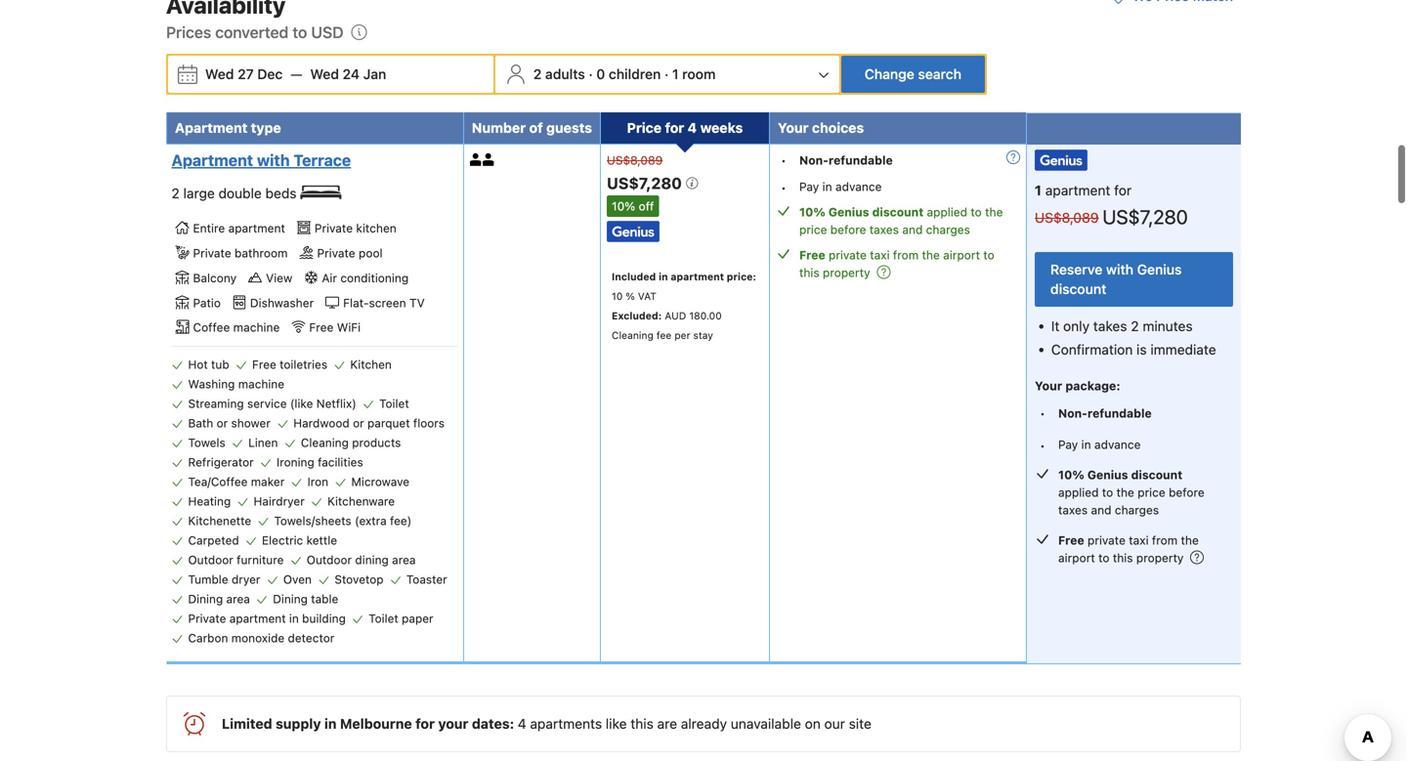Task type: vqa. For each thing, say whether or not it's contained in the screenshot.
- inside Cabana Palms - Oceanfront Renovated King Bed Sauna Myrtle Beach, United States of America
no



Task type: describe. For each thing, give the bounding box(es) containing it.
screen
[[369, 296, 406, 310]]

1 horizontal spatial us$7,280
[[1103, 205, 1189, 228]]

apartment for 1 apartment for
[[1046, 182, 1111, 199]]

1 vertical spatial refundable
[[1088, 407, 1152, 420]]

0 horizontal spatial from
[[894, 248, 919, 262]]

2 for 2 adults · 0 children · 1 room
[[534, 66, 542, 82]]

streaming
[[188, 397, 244, 411]]

0 vertical spatial property
[[823, 266, 871, 280]]

your package:
[[1035, 379, 1121, 393]]

confirmation
[[1052, 342, 1133, 358]]

10% off. you're getting a reduced rate because this property is offering a genius discount.. element
[[607, 195, 659, 217]]

dates:
[[472, 716, 515, 732]]

2 large double beds
[[172, 185, 300, 201]]

toilet paper
[[369, 612, 434, 626]]

number
[[472, 120, 526, 136]]

in up 10% genius discount
[[823, 180, 833, 193]]

beds
[[266, 185, 297, 201]]

children
[[609, 66, 661, 82]]

private for private kitchen
[[315, 222, 353, 235]]

ironing facilities
[[277, 456, 363, 469]]

2 for 2 large double beds
[[172, 185, 180, 201]]

or for bath
[[217, 417, 228, 430]]

furniture
[[237, 554, 284, 567]]

0 vertical spatial private
[[829, 248, 867, 262]]

parquet
[[368, 417, 410, 430]]

2 adults · 0 children · 1 room
[[534, 66, 716, 82]]

1 vertical spatial advance
[[1095, 438, 1141, 452]]

dining table
[[273, 593, 339, 606]]

air
[[322, 271, 337, 285]]

limited supply in melbourne for your dates: 4 apartments like this are already unavailable on our site
[[222, 716, 872, 732]]

conditioning
[[341, 271, 409, 285]]

0 vertical spatial 4
[[688, 120, 697, 136]]

cleaning products
[[301, 436, 401, 450]]

in down the dining table
[[289, 612, 299, 626]]

180.00
[[690, 310, 722, 321]]

2 horizontal spatial this
[[1113, 552, 1134, 565]]

of
[[529, 120, 543, 136]]

1 vertical spatial property
[[1137, 552, 1184, 565]]

only
[[1064, 318, 1090, 334]]

10% genius discount
[[800, 205, 924, 219]]

tumble dryer
[[188, 573, 261, 587]]

free down 10% genius discount
[[800, 248, 826, 262]]

entire
[[193, 222, 225, 235]]

tumble
[[188, 573, 228, 587]]

free toiletries
[[252, 358, 328, 372]]

price for 4 weeks
[[627, 120, 743, 136]]

tub
[[211, 358, 229, 372]]

apartment for apartment with terrace
[[172, 151, 253, 169]]

10% off
[[612, 199, 654, 213]]

reserve
[[1051, 262, 1103, 278]]

1 vertical spatial private taxi from the airport to this property
[[1059, 534, 1199, 565]]

room
[[683, 66, 716, 82]]

0 horizontal spatial taxi
[[870, 248, 890, 262]]

charges inside 10% genius discount applied to the price before taxes and charges
[[1115, 504, 1160, 517]]

type
[[251, 120, 281, 136]]

10% genius discount applied to the price before taxes and charges
[[1059, 469, 1205, 517]]

charges inside applied to the price before taxes and charges
[[927, 223, 971, 237]]

package:
[[1066, 379, 1121, 393]]

in inside included in apartment price: 10 % vat
[[659, 271, 668, 282]]

hardwood or parquet floors
[[294, 417, 445, 430]]

kitchenette
[[188, 514, 251, 528]]

0
[[597, 66, 605, 82]]

1 wed from the left
[[205, 66, 234, 82]]

1 horizontal spatial 1
[[1035, 182, 1042, 199]]

balcony
[[193, 271, 237, 285]]

off
[[639, 199, 654, 213]]

building
[[302, 612, 346, 626]]

apartment for apartment type
[[175, 120, 248, 136]]

2 vertical spatial this
[[631, 716, 654, 732]]

0 vertical spatial non-refundable
[[800, 153, 893, 167]]

0 vertical spatial us$7,280
[[607, 174, 686, 193]]

are
[[658, 716, 678, 732]]

monoxide
[[231, 632, 285, 645]]

dining for dining area
[[188, 593, 223, 606]]

before inside 10% genius discount applied to the price before taxes and charges
[[1169, 486, 1205, 500]]

0 horizontal spatial airport
[[944, 248, 981, 262]]

0 vertical spatial advance
[[836, 180, 882, 193]]

your for your choices
[[778, 120, 809, 136]]

products
[[352, 436, 401, 450]]

1 vertical spatial airport
[[1059, 552, 1096, 565]]

2 horizontal spatial for
[[1115, 182, 1132, 199]]

vat
[[638, 290, 657, 302]]

2 vertical spatial for
[[416, 716, 435, 732]]

fee
[[657, 329, 672, 341]]

prices
[[166, 23, 211, 41]]

reserve with genius discount
[[1051, 262, 1182, 297]]

washing machine
[[188, 378, 285, 391]]

free down 10% genius discount applied to the price before taxes and charges
[[1059, 534, 1085, 548]]

apartment with terrace
[[172, 151, 351, 169]]

in right supply
[[325, 716, 337, 732]]

toilet for toilet
[[379, 397, 409, 411]]

apartment for private apartment in building
[[230, 612, 286, 626]]

0 vertical spatial for
[[665, 120, 685, 136]]

price:
[[727, 271, 757, 282]]

0 vertical spatial pay
[[800, 180, 820, 193]]

wed 27 dec button
[[197, 56, 291, 92]]

washing
[[188, 378, 235, 391]]

2 · from the left
[[665, 66, 669, 82]]

cleaning inside aud 180.00 cleaning fee per stay
[[612, 329, 654, 341]]

wed 24 jan button
[[302, 56, 394, 92]]

1 horizontal spatial from
[[1153, 534, 1178, 548]]

carpeted
[[188, 534, 239, 548]]

hairdryer
[[254, 495, 305, 509]]

carbon
[[188, 632, 228, 645]]

aud
[[665, 310, 687, 321]]

(like
[[290, 397, 313, 411]]

machine for coffee machine
[[233, 321, 280, 335]]

excluded:
[[612, 310, 662, 321]]

private bathroom
[[193, 246, 288, 260]]

1 vertical spatial 4
[[518, 716, 527, 732]]

1 vertical spatial pay in advance
[[1059, 438, 1141, 452]]

shower
[[231, 417, 271, 430]]

limited
[[222, 716, 272, 732]]

discount for 10% genius discount
[[873, 205, 924, 219]]

0 vertical spatial private taxi from the airport to this property
[[800, 248, 995, 280]]

1 vertical spatial non-refundable
[[1059, 407, 1152, 420]]

1 vertical spatial non-
[[1059, 407, 1088, 420]]

outdoor for outdoor dining area
[[307, 554, 352, 567]]

0 horizontal spatial cleaning
[[301, 436, 349, 450]]

site
[[849, 716, 872, 732]]

0 vertical spatial non-
[[800, 153, 829, 167]]

double
[[219, 185, 262, 201]]

ironing
[[277, 456, 315, 469]]

price
[[627, 120, 662, 136]]

taxes inside 10% genius discount applied to the price before taxes and charges
[[1059, 504, 1088, 517]]

outdoor furniture
[[188, 554, 284, 567]]

10
[[612, 290, 623, 302]]

already
[[681, 716, 727, 732]]

—
[[291, 66, 302, 82]]

streaming service (like netflix)
[[188, 397, 357, 411]]

toaster
[[407, 573, 447, 587]]

dec
[[257, 66, 283, 82]]

change search
[[865, 66, 962, 82]]

apartment with terrace link
[[172, 150, 452, 170]]

microwave
[[351, 475, 410, 489]]

price inside applied to the price before taxes and charges
[[800, 223, 828, 237]]

1 horizontal spatial this
[[800, 266, 820, 280]]

tea/coffee maker
[[188, 475, 285, 489]]

1 occupancy image from the left
[[470, 153, 483, 166]]

hardwood
[[294, 417, 350, 430]]

2 occupancy image from the left
[[483, 153, 495, 166]]



Task type: locate. For each thing, give the bounding box(es) containing it.
melbourne
[[340, 716, 412, 732]]

your left package:
[[1035, 379, 1063, 393]]

private for private bathroom
[[193, 246, 231, 260]]

genius inside reserve with genius discount
[[1138, 262, 1182, 278]]

for left your
[[416, 716, 435, 732]]

maker
[[251, 475, 285, 489]]

1 horizontal spatial before
[[1169, 486, 1205, 500]]

0 horizontal spatial wed
[[205, 66, 234, 82]]

genius down choices at the right of the page
[[829, 205, 870, 219]]

0 horizontal spatial with
[[257, 151, 290, 169]]

discount for 10% genius discount applied to the price before taxes and charges
[[1132, 469, 1183, 482]]

2 or from the left
[[353, 417, 364, 430]]

for up us$8,089 us$7,280
[[1115, 182, 1132, 199]]

0 vertical spatial your
[[778, 120, 809, 136]]

bath or shower
[[188, 417, 271, 430]]

0 vertical spatial taxes
[[870, 223, 899, 237]]

free wifi
[[309, 321, 361, 335]]

or
[[217, 417, 228, 430], [353, 417, 364, 430]]

view
[[266, 271, 293, 285]]

2 wed from the left
[[310, 66, 339, 82]]

and inside applied to the price before taxes and charges
[[903, 223, 923, 237]]

detector
[[288, 632, 335, 645]]

outdoor for outdoor furniture
[[188, 554, 233, 567]]

advance up 10% genius discount applied to the price before taxes and charges
[[1095, 438, 1141, 452]]

0 vertical spatial machine
[[233, 321, 280, 335]]

applied
[[927, 205, 968, 219], [1059, 486, 1099, 500]]

floors
[[413, 417, 445, 430]]

heating
[[188, 495, 231, 509]]

1 horizontal spatial discount
[[1051, 281, 1107, 297]]

27
[[238, 66, 254, 82]]

0 horizontal spatial 4
[[518, 716, 527, 732]]

this right price:
[[800, 266, 820, 280]]

24
[[343, 66, 360, 82]]

1 horizontal spatial taxes
[[1059, 504, 1088, 517]]

fee)
[[390, 514, 412, 528]]

0 horizontal spatial advance
[[836, 180, 882, 193]]

included
[[612, 271, 656, 282]]

apartment inside included in apartment price: 10 % vat
[[671, 271, 724, 282]]

0 vertical spatial before
[[831, 223, 867, 237]]

in right included
[[659, 271, 668, 282]]

1 vertical spatial genius
[[1138, 262, 1182, 278]]

flat-
[[343, 296, 369, 310]]

1 horizontal spatial 10%
[[800, 205, 826, 219]]

0 horizontal spatial 10%
[[612, 199, 636, 213]]

1 vertical spatial area
[[226, 593, 250, 606]]

1 apartment for
[[1035, 182, 1132, 199]]

1 vertical spatial toilet
[[369, 612, 399, 626]]

0 horizontal spatial refundable
[[829, 153, 893, 167]]

prices converted to usd
[[166, 23, 344, 41]]

reserve with genius discount button
[[1035, 252, 1234, 307]]

1 vertical spatial with
[[1107, 262, 1134, 278]]

apartment up us$8,089 us$7,280
[[1046, 182, 1111, 199]]

2 outdoor from the left
[[307, 554, 352, 567]]

taxes inside applied to the price before taxes and charges
[[870, 223, 899, 237]]

or up cleaning products
[[353, 417, 364, 430]]

free left wifi
[[309, 321, 334, 335]]

%
[[626, 290, 635, 302]]

genius inside 10% genius discount applied to the price before taxes and charges
[[1088, 469, 1129, 482]]

it only takes 2 minutes confirmation is immediate
[[1052, 318, 1217, 358]]

1 horizontal spatial your
[[1035, 379, 1063, 393]]

0 vertical spatial this
[[800, 266, 820, 280]]

unavailable
[[731, 716, 802, 732]]

1 horizontal spatial non-refundable
[[1059, 407, 1152, 420]]

10% inside 10% genius discount applied to the price before taxes and charges
[[1059, 469, 1085, 482]]

non- down your choices at right
[[800, 153, 829, 167]]

apartment up large
[[172, 151, 253, 169]]

with for apartment
[[257, 151, 290, 169]]

supply
[[276, 716, 321, 732]]

taxi
[[870, 248, 890, 262], [1130, 534, 1149, 548]]

1 horizontal spatial with
[[1107, 262, 1134, 278]]

private pool
[[317, 246, 383, 260]]

1 dining from the left
[[188, 593, 223, 606]]

your
[[778, 120, 809, 136], [1035, 379, 1063, 393]]

dining down tumble
[[188, 593, 223, 606]]

free
[[800, 248, 826, 262], [309, 321, 334, 335], [252, 358, 276, 372], [1059, 534, 1085, 548]]

1 horizontal spatial private
[[1088, 534, 1126, 548]]

4 right "dates:"
[[518, 716, 527, 732]]

0 horizontal spatial for
[[416, 716, 435, 732]]

machine up service
[[238, 378, 285, 391]]

apartment for entire apartment
[[228, 222, 285, 235]]

1 vertical spatial private
[[1088, 534, 1126, 548]]

taxi down 10% genius discount applied to the price before taxes and charges
[[1130, 534, 1149, 548]]

before inside applied to the price before taxes and charges
[[831, 223, 867, 237]]

private down 10% genius discount applied to the price before taxes and charges
[[1088, 534, 1126, 548]]

pay in advance up 10% genius discount applied to the price before taxes and charges
[[1059, 438, 1141, 452]]

1 horizontal spatial pay
[[1059, 438, 1079, 452]]

genius up minutes
[[1138, 262, 1182, 278]]

netflix)
[[316, 397, 357, 411]]

for right "price"
[[665, 120, 685, 136]]

0 horizontal spatial us$7,280
[[607, 174, 686, 193]]

2 dining from the left
[[273, 593, 308, 606]]

0 horizontal spatial this
[[631, 716, 654, 732]]

private up private pool
[[315, 222, 353, 235]]

0 horizontal spatial discount
[[873, 205, 924, 219]]

0 horizontal spatial price
[[800, 223, 828, 237]]

to inside 10% genius discount applied to the price before taxes and charges
[[1103, 486, 1114, 500]]

wed
[[205, 66, 234, 82], [310, 66, 339, 82]]

in down package:
[[1082, 438, 1092, 452]]

1 horizontal spatial us$8,089
[[1035, 210, 1100, 226]]

refundable down package:
[[1088, 407, 1152, 420]]

the inside applied to the price before taxes and charges
[[986, 205, 1004, 219]]

non- down your package:
[[1059, 407, 1088, 420]]

0 horizontal spatial applied
[[927, 205, 968, 219]]

coffee
[[193, 321, 230, 335]]

0 horizontal spatial charges
[[927, 223, 971, 237]]

us$8,089 down 1 apartment for
[[1035, 210, 1100, 226]]

coffee machine
[[193, 321, 280, 335]]

kettle
[[307, 534, 337, 548]]

0 horizontal spatial genius
[[829, 205, 870, 219]]

outdoor up tumble
[[188, 554, 233, 567]]

property down 10% genius discount applied to the price before taxes and charges
[[1137, 552, 1184, 565]]

private up air
[[317, 246, 356, 260]]

price inside 10% genius discount applied to the price before taxes and charges
[[1138, 486, 1166, 500]]

1 horizontal spatial taxi
[[1130, 534, 1149, 548]]

non-refundable down package:
[[1059, 407, 1152, 420]]

1 vertical spatial machine
[[238, 378, 285, 391]]

from down 10% genius discount applied to the price before taxes and charges
[[1153, 534, 1178, 548]]

us$7,280 up off
[[607, 174, 686, 193]]

with right reserve
[[1107, 262, 1134, 278]]

· right the children
[[665, 66, 669, 82]]

1 vertical spatial price
[[1138, 486, 1166, 500]]

the
[[986, 205, 1004, 219], [922, 248, 940, 262], [1117, 486, 1135, 500], [1182, 534, 1199, 548]]

· left 0
[[589, 66, 593, 82]]

machine
[[233, 321, 280, 335], [238, 378, 285, 391]]

refundable
[[829, 153, 893, 167], [1088, 407, 1152, 420]]

takes
[[1094, 318, 1128, 334]]

occupancy image
[[470, 153, 483, 166], [483, 153, 495, 166]]

1 horizontal spatial 2
[[534, 66, 542, 82]]

service
[[247, 397, 287, 411]]

the inside 10% genius discount applied to the price before taxes and charges
[[1117, 486, 1135, 500]]

private apartment in building
[[188, 612, 346, 626]]

airport down 10% genius discount applied to the price before taxes and charges
[[1059, 552, 1096, 565]]

1 horizontal spatial ·
[[665, 66, 669, 82]]

10% inside 10% off. you're getting a reduced rate because this property is offering a genius discount.. element
[[612, 199, 636, 213]]

1 horizontal spatial applied
[[1059, 486, 1099, 500]]

1
[[673, 66, 679, 82], [1035, 182, 1042, 199]]

entire apartment
[[193, 222, 285, 235]]

0 vertical spatial pay in advance
[[800, 180, 882, 193]]

1 vertical spatial from
[[1153, 534, 1178, 548]]

0 horizontal spatial private
[[829, 248, 867, 262]]

2 horizontal spatial discount
[[1132, 469, 1183, 482]]

genius for 10% genius discount applied to the price before taxes and charges
[[1088, 469, 1129, 482]]

your for your package:
[[1035, 379, 1063, 393]]

genius
[[829, 205, 870, 219], [1138, 262, 1182, 278], [1088, 469, 1129, 482]]

hot tub
[[188, 358, 229, 372]]

with for reserve
[[1107, 262, 1134, 278]]

applied inside 10% genius discount applied to the price before taxes and charges
[[1059, 486, 1099, 500]]

1 vertical spatial your
[[1035, 379, 1063, 393]]

airport down applied to the price before taxes and charges
[[944, 248, 981, 262]]

patio
[[193, 296, 221, 310]]

2 left adults
[[534, 66, 542, 82]]

1 horizontal spatial price
[[1138, 486, 1166, 500]]

10% down your choices at right
[[800, 205, 826, 219]]

aud 180.00 cleaning fee per stay
[[612, 310, 722, 341]]

iron
[[308, 475, 329, 489]]

10% down your package:
[[1059, 469, 1085, 482]]

more details on meals and payment options image
[[1007, 150, 1021, 164]]

10% for 10% off
[[612, 199, 636, 213]]

0 horizontal spatial dining
[[188, 593, 223, 606]]

cleaning down hardwood
[[301, 436, 349, 450]]

genius down package:
[[1088, 469, 1129, 482]]

us$8,089
[[607, 153, 663, 167], [1035, 210, 1100, 226]]

cleaning down excluded:
[[612, 329, 654, 341]]

kitchen
[[350, 358, 392, 372]]

private down 10% genius discount
[[829, 248, 867, 262]]

or down streaming
[[217, 417, 228, 430]]

and inside 10% genius discount applied to the price before taxes and charges
[[1092, 504, 1112, 517]]

free up "washing machine"
[[252, 358, 276, 372]]

4
[[688, 120, 697, 136], [518, 716, 527, 732]]

discount inside 10% genius discount applied to the price before taxes and charges
[[1132, 469, 1183, 482]]

discount
[[873, 205, 924, 219], [1051, 281, 1107, 297], [1132, 469, 1183, 482]]

linen
[[248, 436, 278, 450]]

advance up 10% genius discount
[[836, 180, 882, 193]]

your left choices at the right of the page
[[778, 120, 809, 136]]

1 horizontal spatial dining
[[273, 593, 308, 606]]

us$8,089 for us$8,089
[[607, 153, 663, 167]]

dining down oven
[[273, 593, 308, 606]]

pay up 10% genius discount
[[800, 180, 820, 193]]

2 up is
[[1131, 318, 1140, 334]]

discount inside reserve with genius discount
[[1051, 281, 1107, 297]]

kitchen
[[356, 222, 397, 235]]

table
[[311, 593, 339, 606]]

1 vertical spatial pay
[[1059, 438, 1079, 452]]

taxi down applied to the price before taxes and charges
[[870, 248, 890, 262]]

private for private apartment in building
[[188, 612, 226, 626]]

tv
[[410, 296, 425, 310]]

flat-screen tv
[[343, 296, 425, 310]]

0 horizontal spatial non-refundable
[[800, 153, 893, 167]]

1 outdoor from the left
[[188, 554, 233, 567]]

1 horizontal spatial area
[[392, 554, 416, 567]]

0 horizontal spatial property
[[823, 266, 871, 280]]

taxes
[[870, 223, 899, 237], [1059, 504, 1088, 517]]

1 horizontal spatial wed
[[310, 66, 339, 82]]

facilities
[[318, 456, 363, 469]]

1 or from the left
[[217, 417, 228, 430]]

pay down your package:
[[1059, 438, 1079, 452]]

machine down dishwasher
[[233, 321, 280, 335]]

it
[[1052, 318, 1060, 334]]

dining for dining table
[[273, 593, 308, 606]]

applied inside applied to the price before taxes and charges
[[927, 205, 968, 219]]

1 horizontal spatial genius
[[1088, 469, 1129, 482]]

machine for washing machine
[[238, 378, 285, 391]]

area down dryer in the left bottom of the page
[[226, 593, 250, 606]]

toilet left paper at the left of page
[[369, 612, 399, 626]]

private taxi from the airport to this property down 10% genius discount applied to the price before taxes and charges
[[1059, 534, 1199, 565]]

0 vertical spatial 1
[[673, 66, 679, 82]]

carbon monoxide detector
[[188, 632, 335, 645]]

private up balcony
[[193, 246, 231, 260]]

1 vertical spatial us$7,280
[[1103, 205, 1189, 228]]

1 up us$8,089 us$7,280
[[1035, 182, 1042, 199]]

private taxi from the airport to this property down applied to the price before taxes and charges
[[800, 248, 995, 280]]

outdoor down kettle
[[307, 554, 352, 567]]

bath
[[188, 417, 213, 430]]

0 horizontal spatial taxes
[[870, 223, 899, 237]]

1 vertical spatial taxi
[[1130, 534, 1149, 548]]

0 vertical spatial from
[[894, 248, 919, 262]]

with inside reserve with genius discount
[[1107, 262, 1134, 278]]

1 vertical spatial for
[[1115, 182, 1132, 199]]

us$7,280 up reserve with genius discount button
[[1103, 205, 1189, 228]]

1 horizontal spatial property
[[1137, 552, 1184, 565]]

pay in advance up 10% genius discount
[[800, 180, 882, 193]]

wed left 27
[[205, 66, 234, 82]]

towels
[[188, 436, 226, 450]]

genius for 10% genius discount
[[829, 205, 870, 219]]

toilet for toilet paper
[[369, 612, 399, 626]]

charges
[[927, 223, 971, 237], [1115, 504, 1160, 517]]

0 vertical spatial and
[[903, 223, 923, 237]]

from down applied to the price before taxes and charges
[[894, 248, 919, 262]]

pool
[[359, 246, 383, 260]]

minutes
[[1143, 318, 1193, 334]]

0 vertical spatial us$8,089
[[607, 153, 663, 167]]

area up toaster
[[392, 554, 416, 567]]

us$8,089 inside us$8,089 us$7,280
[[1035, 210, 1100, 226]]

pay
[[800, 180, 820, 193], [1059, 438, 1079, 452]]

0 horizontal spatial and
[[903, 223, 923, 237]]

2 horizontal spatial genius
[[1138, 262, 1182, 278]]

0 horizontal spatial non-
[[800, 153, 829, 167]]

0 horizontal spatial 2
[[172, 185, 180, 201]]

1 horizontal spatial charges
[[1115, 504, 1160, 517]]

1 vertical spatial before
[[1169, 486, 1205, 500]]

1 horizontal spatial 4
[[688, 120, 697, 136]]

0 horizontal spatial or
[[217, 417, 228, 430]]

paper
[[402, 612, 434, 626]]

us$8,089 for us$8,089 us$7,280
[[1035, 210, 1100, 226]]

adults
[[546, 66, 585, 82]]

bathroom
[[235, 246, 288, 260]]

0 horizontal spatial area
[[226, 593, 250, 606]]

4 left weeks
[[688, 120, 697, 136]]

air conditioning
[[322, 271, 409, 285]]

number of guests
[[472, 120, 592, 136]]

1 horizontal spatial private taxi from the airport to this property
[[1059, 534, 1199, 565]]

apartment left type
[[175, 120, 248, 136]]

our
[[825, 716, 846, 732]]

this down 10% genius discount applied to the price before taxes and charges
[[1113, 552, 1134, 565]]

0 vertical spatial refundable
[[829, 153, 893, 167]]

10% left off
[[612, 199, 636, 213]]

1 horizontal spatial outdoor
[[307, 554, 352, 567]]

2 inside "it only takes 2 minutes confirmation is immediate"
[[1131, 318, 1140, 334]]

1 horizontal spatial pay in advance
[[1059, 438, 1141, 452]]

us$8,089 us$7,280
[[1035, 205, 1189, 228]]

toilet up parquet
[[379, 397, 409, 411]]

1 inside dropdown button
[[673, 66, 679, 82]]

1 vertical spatial us$8,089
[[1035, 210, 1100, 226]]

apartment up 180.00 at top
[[671, 271, 724, 282]]

converted
[[215, 23, 289, 41]]

with down type
[[257, 151, 290, 169]]

1 left room
[[673, 66, 679, 82]]

dining
[[188, 593, 223, 606], [273, 593, 308, 606]]

wed 27 dec — wed 24 jan
[[205, 66, 387, 82]]

applied to the price before taxes and charges
[[800, 205, 1004, 237]]

or for hardwood
[[353, 417, 364, 430]]

0 horizontal spatial us$8,089
[[607, 153, 663, 167]]

private for private pool
[[317, 246, 356, 260]]

private up 'carbon' at the left of page
[[188, 612, 226, 626]]

wed left 24
[[310, 66, 339, 82]]

0 vertical spatial with
[[257, 151, 290, 169]]

1 · from the left
[[589, 66, 593, 82]]

2
[[534, 66, 542, 82], [172, 185, 180, 201], [1131, 318, 1140, 334]]

this left are
[[631, 716, 654, 732]]

to inside applied to the price before taxes and charges
[[971, 205, 982, 219]]

us$8,089 down "price"
[[607, 153, 663, 167]]

10% for 10% genius discount
[[800, 205, 826, 219]]

0 vertical spatial applied
[[927, 205, 968, 219]]

0 horizontal spatial before
[[831, 223, 867, 237]]

refundable down choices at the right of the page
[[829, 153, 893, 167]]

per
[[675, 329, 691, 341]]

dining area
[[188, 593, 250, 606]]

included in apartment price: 10 % vat
[[612, 271, 757, 302]]

kitchenware
[[328, 495, 395, 509]]

·
[[589, 66, 593, 82], [665, 66, 669, 82]]

0 horizontal spatial 1
[[673, 66, 679, 82]]

apartment up bathroom
[[228, 222, 285, 235]]

your choices
[[778, 120, 865, 136]]

private
[[829, 248, 867, 262], [1088, 534, 1126, 548]]

toiletries
[[280, 358, 328, 372]]

1 horizontal spatial and
[[1092, 504, 1112, 517]]

2 left large
[[172, 185, 180, 201]]

apartment up monoxide
[[230, 612, 286, 626]]

1 vertical spatial discount
[[1051, 281, 1107, 297]]

2 inside dropdown button
[[534, 66, 542, 82]]

0 vertical spatial area
[[392, 554, 416, 567]]

non-refundable down choices at the right of the page
[[800, 153, 893, 167]]

property down 10% genius discount
[[823, 266, 871, 280]]



